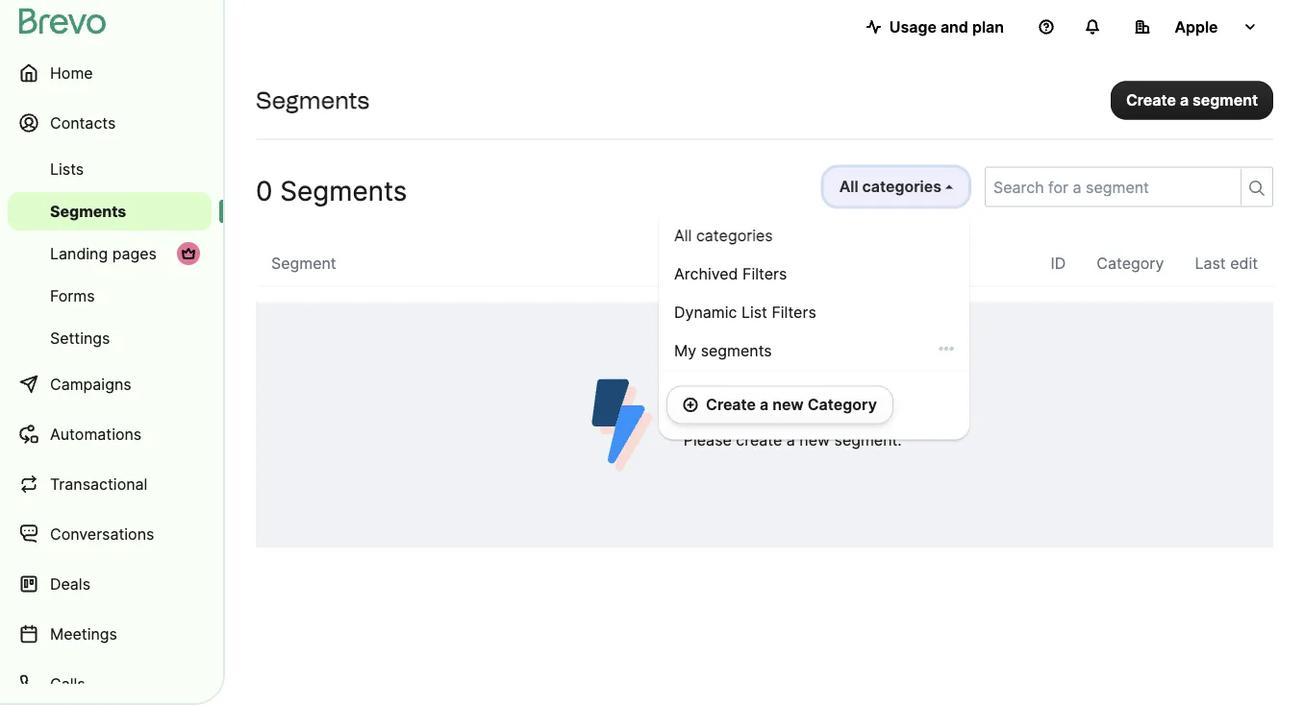 Task type: vqa. For each thing, say whether or not it's contained in the screenshot.
meet
no



Task type: locate. For each thing, give the bounding box(es) containing it.
don't
[[721, 399, 763, 421]]

a
[[1180, 91, 1189, 109], [760, 396, 769, 415], [787, 431, 795, 450]]

deals link
[[8, 562, 212, 608]]

create a new category
[[706, 396, 877, 415]]

2 vertical spatial a
[[787, 431, 795, 450]]

landing
[[50, 244, 108, 263]]

segments right 0
[[280, 175, 407, 207]]

all
[[839, 177, 858, 196], [674, 226, 692, 245]]

segments
[[256, 86, 369, 114], [280, 175, 407, 207], [50, 202, 126, 221]]

0 vertical spatial all categories
[[839, 177, 942, 196]]

create inside button
[[1126, 91, 1176, 109]]

create a new category button
[[666, 386, 893, 425]]

category
[[1097, 254, 1164, 273], [808, 396, 877, 415]]

all categories
[[839, 177, 942, 196], [674, 226, 773, 245]]

1 vertical spatial new
[[800, 431, 830, 450]]

0 horizontal spatial category
[[808, 396, 877, 415]]

campaigns
[[50, 375, 131, 394]]

segment
[[271, 254, 336, 273]]

category up segment.
[[808, 396, 877, 415]]

create a segment
[[1126, 91, 1258, 109]]

settings
[[50, 329, 110, 348]]

2 horizontal spatial a
[[1180, 91, 1189, 109]]

0 horizontal spatial all
[[674, 226, 692, 245]]

1 horizontal spatial create
[[1126, 91, 1176, 109]]

0 vertical spatial category
[[1097, 254, 1164, 273]]

create up please
[[706, 396, 756, 415]]

a for new
[[760, 396, 769, 415]]

home link
[[8, 50, 212, 96]]

a down have
[[787, 431, 795, 450]]

segment
[[1193, 91, 1258, 109]]

0 horizontal spatial categories
[[696, 226, 773, 245]]

calls link
[[8, 662, 212, 706]]

search image
[[1249, 181, 1265, 196]]

a up create
[[760, 396, 769, 415]]

create inside 'button'
[[706, 396, 756, 415]]

you don't have any segments.
[[684, 399, 938, 421]]

0 vertical spatial create
[[1126, 91, 1176, 109]]

archived
[[674, 265, 738, 284]]

1 horizontal spatial all
[[839, 177, 858, 196]]

apple button
[[1119, 8, 1273, 46]]

1 horizontal spatial a
[[787, 431, 795, 450]]

0 vertical spatial a
[[1180, 91, 1189, 109]]

create a segment button
[[1111, 81, 1273, 119]]

0 horizontal spatial create
[[706, 396, 756, 415]]

new down 'you don't have any segments.'
[[800, 431, 830, 450]]

create left the segment
[[1126, 91, 1176, 109]]

landing pages
[[50, 244, 157, 263]]

categories
[[862, 177, 942, 196], [696, 226, 773, 245]]

1 horizontal spatial all categories
[[839, 177, 942, 196]]

last edit
[[1195, 254, 1258, 273]]

segments up landing
[[50, 202, 126, 221]]

campaigns link
[[8, 362, 212, 408]]

1 horizontal spatial categories
[[862, 177, 942, 196]]

category right id
[[1097, 254, 1164, 273]]

0 vertical spatial categories
[[862, 177, 942, 196]]

0 vertical spatial new
[[772, 396, 804, 415]]

new
[[772, 396, 804, 415], [800, 431, 830, 450]]

create
[[1126, 91, 1176, 109], [706, 396, 756, 415]]

filters
[[742, 265, 787, 284], [772, 303, 816, 322]]

1 vertical spatial create
[[706, 396, 756, 415]]

archived filters
[[674, 265, 787, 284]]

please create a new segment.
[[684, 431, 902, 450]]

a inside 'button'
[[760, 396, 769, 415]]

1 vertical spatial categories
[[696, 226, 773, 245]]

1 vertical spatial a
[[760, 396, 769, 415]]

automations
[[50, 425, 142, 444]]

categories inside button
[[862, 177, 942, 196]]

new up please create a new segment.
[[772, 396, 804, 415]]

meetings
[[50, 625, 117, 644]]

usage
[[889, 17, 937, 36]]

a left the segment
[[1180, 91, 1189, 109]]

lists
[[50, 160, 84, 178]]

1 vertical spatial all categories
[[674, 226, 773, 245]]

0 vertical spatial all
[[839, 177, 858, 196]]

0 horizontal spatial a
[[760, 396, 769, 415]]

segments.
[[850, 399, 938, 421]]

meetings link
[[8, 612, 212, 658]]

1 vertical spatial filters
[[772, 303, 816, 322]]

plan
[[972, 17, 1004, 36]]

contacts link
[[8, 100, 212, 146]]

dynamic list filters
[[674, 303, 816, 322]]

0 horizontal spatial all categories
[[674, 226, 773, 245]]

1 vertical spatial category
[[808, 396, 877, 415]]

left___rvooi image
[[181, 246, 196, 262]]

segments
[[701, 342, 772, 361]]

Search for a segment search field
[[986, 168, 1233, 206]]

and
[[940, 17, 968, 36]]

transactional
[[50, 475, 148, 494]]

a inside button
[[1180, 91, 1189, 109]]

filters right the list
[[772, 303, 816, 322]]

filters up the list
[[742, 265, 787, 284]]



Task type: describe. For each thing, give the bounding box(es) containing it.
id
[[1051, 254, 1066, 273]]

segments up 0 segments
[[256, 86, 369, 114]]

please
[[684, 431, 732, 450]]

list
[[741, 303, 767, 322]]

have
[[769, 399, 809, 421]]

0 vertical spatial filters
[[742, 265, 787, 284]]

calls
[[50, 675, 85, 694]]

deals
[[50, 575, 90, 594]]

last
[[1195, 254, 1226, 273]]

all categories inside the all categories button
[[839, 177, 942, 196]]

you
[[684, 399, 715, 421]]

1 vertical spatial all
[[674, 226, 692, 245]]

my segments
[[674, 342, 772, 361]]

conversations link
[[8, 512, 212, 558]]

my
[[674, 342, 696, 361]]

contacts
[[50, 113, 116, 132]]

pages
[[112, 244, 157, 263]]

usage and plan button
[[851, 8, 1019, 46]]

apple
[[1175, 17, 1218, 36]]

create
[[736, 431, 782, 450]]

all categories button
[[823, 167, 969, 207]]

segments link
[[8, 192, 212, 231]]

0 segments
[[256, 175, 407, 207]]

0
[[256, 175, 273, 207]]

all inside button
[[839, 177, 858, 196]]

segments inside segments link
[[50, 202, 126, 221]]

forms
[[50, 287, 95, 305]]

transactional link
[[8, 462, 212, 508]]

create for create a segment
[[1126, 91, 1176, 109]]

a for segment
[[1180, 91, 1189, 109]]

edit
[[1230, 254, 1258, 273]]

search button
[[1241, 169, 1272, 205]]

landing pages link
[[8, 235, 212, 273]]

automations link
[[8, 412, 212, 458]]

create for create a new category
[[706, 396, 756, 415]]

settings link
[[8, 319, 212, 358]]

category inside 'button'
[[808, 396, 877, 415]]

dynamic
[[674, 303, 737, 322]]

forms link
[[8, 277, 212, 315]]

segment.
[[834, 431, 902, 450]]

new inside 'button'
[[772, 396, 804, 415]]

conversations
[[50, 525, 154, 544]]

lists link
[[8, 150, 212, 189]]

usage and plan
[[889, 17, 1004, 36]]

any
[[814, 399, 845, 421]]

1 horizontal spatial category
[[1097, 254, 1164, 273]]

home
[[50, 63, 93, 82]]



